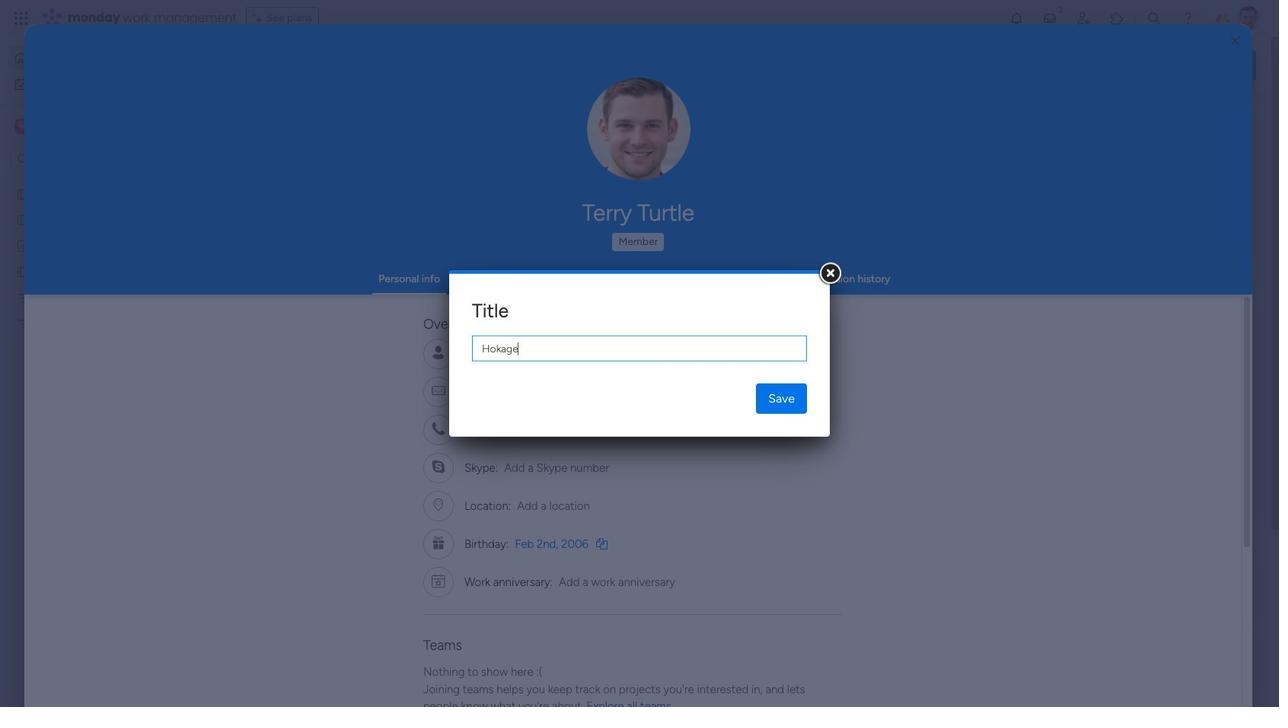 Task type: describe. For each thing, give the bounding box(es) containing it.
help center element
[[1029, 628, 1257, 689]]

2 public board image from the top
[[16, 213, 30, 227]]

1 horizontal spatial add to favorites image
[[701, 278, 716, 294]]

2 component image from the left
[[504, 302, 517, 316]]

see plans image
[[253, 10, 266, 27]]

getting started element
[[1029, 555, 1257, 616]]

3 public board image from the top
[[16, 264, 30, 279]]

1 vertical spatial add to favorites image
[[452, 465, 467, 480]]

templates image image
[[1042, 307, 1243, 412]]

notifications image
[[1009, 11, 1025, 26]]

1 component image from the left
[[254, 302, 268, 316]]

2 public board image from the left
[[504, 278, 520, 295]]

copied! image
[[597, 538, 608, 550]]

remove from favorites image
[[452, 278, 467, 294]]

workspace image
[[14, 118, 30, 135]]

public dashboard image
[[16, 238, 30, 253]]

quick search results list box
[[235, 142, 992, 531]]



Task type: locate. For each thing, give the bounding box(es) containing it.
dapulse x slim image
[[1234, 110, 1253, 129]]

None field
[[472, 336, 808, 362]]

0 horizontal spatial public board image
[[254, 278, 271, 295]]

invite members image
[[1077, 11, 1092, 26]]

add to favorites image
[[701, 278, 716, 294], [452, 465, 467, 480]]

1 vertical spatial public board image
[[16, 213, 30, 227]]

select product image
[[14, 11, 29, 26]]

1 public board image from the left
[[254, 278, 271, 295]]

terry turtle image
[[1237, 6, 1262, 30]]

0 horizontal spatial add to favorites image
[[452, 465, 467, 480]]

0 horizontal spatial component image
[[254, 302, 268, 316]]

0 vertical spatial add to favorites image
[[701, 278, 716, 294]]

1 public board image from the top
[[16, 187, 30, 201]]

component image
[[254, 302, 268, 316], [504, 302, 517, 316]]

1 horizontal spatial public board image
[[504, 278, 520, 295]]

0 vertical spatial public board image
[[16, 187, 30, 201]]

option
[[0, 180, 194, 183]]

update feed image
[[1043, 11, 1058, 26]]

1 horizontal spatial component image
[[504, 302, 517, 316]]

2 image
[[1054, 1, 1068, 18]]

monday marketplace image
[[1110, 11, 1125, 26]]

workspace image
[[17, 118, 27, 135]]

public board image
[[16, 187, 30, 201], [16, 213, 30, 227], [16, 264, 30, 279]]

public board image
[[254, 278, 271, 295], [504, 278, 520, 295]]

public dashboard image
[[753, 278, 770, 295]]

help image
[[1181, 11, 1196, 26]]

2 vertical spatial public board image
[[16, 264, 30, 279]]

list box
[[0, 178, 194, 542]]

close image
[[1232, 35, 1241, 47]]

add to favorites image
[[950, 278, 965, 294]]

search everything image
[[1147, 11, 1163, 26]]



Task type: vqa. For each thing, say whether or not it's contained in the screenshot.
the right Banner Logo
no



